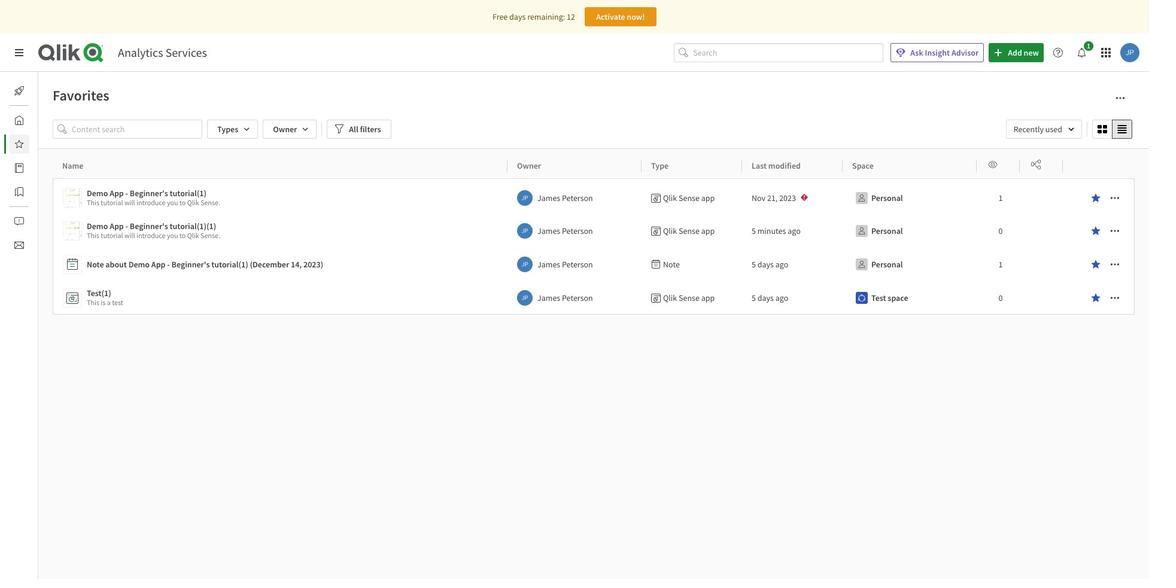 Task type: vqa. For each thing, say whether or not it's contained in the screenshot.
'app' in the NOTE ABOUT DEMO APP - HELPDESK MANAGEMENT (NOVEMBER 16, 2023) button
no



Task type: describe. For each thing, give the bounding box(es) containing it.
a
[[107, 298, 111, 307]]

days for personal 5 days ago cell
[[758, 259, 774, 270]]

beginner's inside button
[[172, 259, 210, 270]]

used
[[1046, 124, 1063, 135]]

switch view group
[[1093, 120, 1133, 139]]

james peterson cell for 5 days ago
[[508, 281, 642, 315]]

app for 5 days ago
[[701, 293, 715, 304]]

21,
[[767, 193, 778, 204]]

qlik sense app image for demo app - beginner's tutorial(1)
[[63, 189, 81, 207]]

home link
[[10, 111, 59, 130]]

used in image
[[1032, 160, 1041, 169]]

tutorial for demo app - beginner's tutorial(1)
[[101, 198, 123, 207]]

will for tutorial(1)
[[124, 198, 135, 207]]

is
[[101, 298, 106, 307]]

- for demo app - beginner's tutorial(1)(1)
[[125, 221, 128, 232]]

james peterson cell for 5 minutes ago
[[508, 214, 642, 248]]

3 personal button from the top
[[853, 255, 906, 274]]

qlik for 5 days ago
[[663, 293, 677, 304]]

james peterson image for note
[[517, 257, 533, 272]]

filters
[[360, 124, 381, 135]]

Content search text field
[[72, 120, 202, 139]]

demo app - beginner's tutorial(1) this tutorial will introduce you to qlik sense.
[[87, 188, 220, 207]]

you for tutorial(1)(1)
[[167, 231, 178, 240]]

add new button
[[989, 43, 1044, 62]]

test space cell
[[843, 281, 977, 315]]

0 for personal
[[999, 226, 1003, 236]]

this for demo app - beginner's tutorial(1)(1)
[[87, 231, 99, 240]]

now!
[[627, 11, 645, 22]]

0 cell for personal
[[977, 214, 1020, 248]]

5 days ago cell for test space
[[742, 281, 843, 315]]

favorites
[[53, 86, 109, 105]]

demo app - beginner's tutorial(1)(1) this tutorial will introduce you to qlik sense.
[[87, 221, 220, 240]]

personal for nov 21, 2023
[[872, 193, 903, 204]]

james peterson for 5 minutes ago
[[538, 226, 593, 236]]

analytics services element
[[118, 45, 207, 60]]

nov 21, 2023 cell
[[742, 178, 843, 214]]

beginner's for tutorial(1)(1)
[[130, 221, 168, 232]]

catalog link
[[10, 159, 65, 178]]

5 for personal
[[752, 226, 756, 236]]

Search text field
[[693, 43, 884, 62]]

qlik sense app for 5 days ago
[[663, 293, 715, 304]]

qlik sense app cell for 5 minutes ago
[[642, 214, 742, 248]]

app for nov 21, 2023
[[701, 193, 715, 204]]

ago for test space
[[776, 293, 789, 304]]

note cell
[[642, 248, 742, 281]]

1 inside dropdown button
[[1087, 41, 1091, 50]]

james for nov 21, 2023
[[538, 193, 560, 204]]

this inside test(1) this is a test
[[87, 298, 99, 307]]

remove from favorites image for 0
[[1091, 293, 1101, 303]]

(december
[[250, 259, 289, 270]]

space
[[888, 293, 909, 304]]

introduce for tutorial(1)
[[137, 198, 166, 207]]

14,
[[291, 259, 302, 270]]

2 5 days ago from the top
[[752, 293, 789, 304]]

open sidebar menu image
[[14, 48, 24, 57]]

recently used
[[1014, 124, 1063, 135]]

qlik for nov 21, 2023
[[663, 193, 677, 204]]

note for note about demo app - beginner's tutorial(1) (december 14, 2023)
[[87, 259, 104, 270]]

peterson for 5 days ago
[[562, 293, 593, 304]]

1 vertical spatial ago
[[776, 259, 789, 270]]

test space
[[872, 293, 909, 304]]

3 james peterson cell from the top
[[508, 248, 642, 281]]

all filters
[[349, 124, 381, 135]]

last
[[752, 160, 767, 171]]

personal button for 5 minutes ago
[[853, 222, 906, 241]]

nov
[[752, 193, 766, 204]]

catalog
[[38, 163, 65, 174]]

note for note
[[663, 259, 680, 270]]

3 james from the top
[[538, 259, 560, 270]]

12
[[567, 11, 575, 22]]

test(1)
[[87, 288, 111, 299]]

1 for note
[[999, 259, 1003, 270]]

james peterson cell for nov 21, 2023
[[508, 178, 642, 214]]

demo for demo app - beginner's tutorial(1)
[[87, 188, 108, 199]]

types button
[[207, 120, 258, 139]]

1 vertical spatial owner
[[517, 160, 541, 171]]

qlik for 5 minutes ago
[[663, 226, 677, 236]]

tutorial for demo app - beginner's tutorial(1)(1)
[[101, 231, 123, 240]]

app for demo app - beginner's tutorial(1)
[[110, 188, 124, 199]]

1 cell for note
[[977, 248, 1020, 281]]

note about demo app - beginner's tutorial(1) (december 14, 2023)
[[87, 259, 323, 270]]

all
[[349, 124, 358, 135]]

nov 21, 2023 button
[[752, 189, 813, 208]]

james peterson image for nov 21, 2023
[[517, 190, 533, 206]]

remaining:
[[528, 11, 565, 22]]

ask insight advisor
[[911, 47, 979, 58]]

all filters button
[[327, 120, 391, 139]]

sense. for demo app - beginner's tutorial(1)
[[201, 198, 220, 207]]

modified
[[769, 160, 801, 171]]

will for tutorial(1)(1)
[[124, 231, 135, 240]]

to for tutorial(1)
[[180, 198, 186, 207]]

viewed by image
[[988, 160, 998, 169]]

tutorial(1) inside the demo app - beginner's tutorial(1) this tutorial will introduce you to qlik sense.
[[170, 188, 207, 199]]

type
[[651, 160, 669, 171]]

minutes
[[758, 226, 786, 236]]

- inside button
[[167, 259, 170, 270]]

2023)
[[304, 259, 323, 270]]

5 minutes ago
[[752, 226, 801, 236]]

advisor
[[952, 47, 979, 58]]

james for 5 minutes ago
[[538, 226, 560, 236]]

1 button
[[1073, 41, 1094, 62]]



Task type: locate. For each thing, give the bounding box(es) containing it.
1 vertical spatial app
[[110, 221, 124, 232]]

app up demo app - beginner's tutorial(1)(1) this tutorial will introduce you to qlik sense.
[[110, 188, 124, 199]]

test space button
[[853, 289, 911, 308]]

more actions image
[[1116, 93, 1126, 103], [1111, 193, 1120, 203], [1111, 226, 1120, 236], [1111, 260, 1120, 269]]

days inside button
[[758, 293, 774, 304]]

2 vertical spatial -
[[167, 259, 170, 270]]

1 sense. from the top
[[201, 198, 220, 207]]

4 james from the top
[[538, 293, 560, 304]]

2 vertical spatial personal button
[[853, 255, 906, 274]]

qlik sense app image for demo app - beginner's tutorial(1)(1)
[[63, 222, 81, 240]]

searchbar element
[[674, 43, 884, 62]]

1 personal cell from the top
[[843, 178, 977, 214]]

2 tutorial from the top
[[101, 231, 123, 240]]

4 james peterson from the top
[[538, 293, 593, 304]]

5
[[752, 226, 756, 236], [752, 259, 756, 270], [752, 293, 756, 304]]

1 vertical spatial you
[[167, 231, 178, 240]]

types
[[217, 124, 238, 135]]

0 vertical spatial remove from favorites image
[[1091, 260, 1101, 269]]

0 vertical spatial 1
[[1087, 41, 1091, 50]]

name
[[62, 160, 83, 171]]

0 vertical spatial sense.
[[201, 198, 220, 207]]

personal cell for 5 minutes ago
[[843, 214, 977, 248]]

test(1) this is a test
[[87, 288, 123, 307]]

1 vertical spatial days
[[758, 259, 774, 270]]

favorites image
[[14, 139, 24, 149]]

1 vertical spatial tutorial(1)
[[211, 259, 248, 270]]

2 peterson from the top
[[562, 226, 593, 236]]

5 inside cell
[[752, 226, 756, 236]]

1 vertical spatial -
[[125, 221, 128, 232]]

1 vertical spatial personal
[[872, 226, 903, 236]]

2 qlik sense app image from the top
[[63, 222, 81, 240]]

days
[[510, 11, 526, 22], [758, 259, 774, 270], [758, 293, 774, 304]]

new
[[1024, 47, 1039, 58]]

qlik inside the demo app - beginner's tutorial(1) this tutorial will introduce you to qlik sense.
[[187, 198, 199, 207]]

james peterson image for qlik sense app
[[517, 223, 533, 239]]

2 5 from the top
[[752, 259, 756, 270]]

1 sense from the top
[[679, 193, 700, 204]]

will inside the demo app - beginner's tutorial(1) this tutorial will introduce you to qlik sense.
[[124, 198, 135, 207]]

qlik sense app image down name
[[63, 189, 81, 207]]

sense. up the note about demo app - beginner's tutorial(1) (december 14, 2023)
[[201, 231, 220, 240]]

2 qlik sense app from the top
[[663, 226, 715, 236]]

qlik sense app cell for nov 21, 2023
[[642, 178, 742, 214]]

will up demo app - beginner's tutorial(1)(1) this tutorial will introduce you to qlik sense.
[[124, 198, 135, 207]]

getting started image
[[14, 86, 24, 96]]

0 vertical spatial qlik sense app image
[[63, 189, 81, 207]]

collections image
[[14, 187, 24, 197]]

1 vertical spatial demo
[[87, 221, 108, 232]]

qlik down note cell
[[663, 293, 677, 304]]

sense. up tutorial(1)(1)
[[201, 198, 220, 207]]

2 vertical spatial james peterson image
[[517, 290, 533, 306]]

tutorial inside demo app - beginner's tutorial(1)(1) this tutorial will introduce you to qlik sense.
[[101, 231, 123, 240]]

1 vertical spatial beginner's
[[130, 221, 168, 232]]

sense for nov 21, 2023
[[679, 193, 700, 204]]

2 vertical spatial 1
[[999, 259, 1003, 270]]

tutorial(1) inside button
[[211, 259, 248, 270]]

0 vertical spatial days
[[510, 11, 526, 22]]

beginner's inside demo app - beginner's tutorial(1)(1) this tutorial will introduce you to qlik sense.
[[130, 221, 168, 232]]

you for tutorial(1)
[[167, 198, 178, 207]]

1 cell for qlik sense app
[[977, 178, 1020, 214]]

qlik inside demo app - beginner's tutorial(1)(1) this tutorial will introduce you to qlik sense.
[[187, 231, 199, 240]]

3 peterson from the top
[[562, 259, 593, 270]]

subscriptions image
[[14, 241, 24, 250]]

remove from favorites image for 1
[[1091, 193, 1101, 203]]

app up note cell
[[701, 226, 715, 236]]

0 vertical spatial tutorial
[[101, 198, 123, 207]]

1 this from the top
[[87, 198, 99, 207]]

personal button for nov 21, 2023
[[853, 189, 906, 208]]

5 days ago cell for personal
[[742, 248, 843, 281]]

3 qlik sense app from the top
[[663, 293, 715, 304]]

app up the about
[[110, 221, 124, 232]]

demo inside the demo app - beginner's tutorial(1) this tutorial will introduce you to qlik sense.
[[87, 188, 108, 199]]

1 horizontal spatial owner
[[517, 160, 541, 171]]

demo for demo app - beginner's tutorial(1)(1)
[[87, 221, 108, 232]]

remove from favorites image for 0
[[1091, 226, 1101, 236]]

introduce
[[137, 198, 166, 207], [137, 231, 166, 240]]

to inside the demo app - beginner's tutorial(1) this tutorial will introduce you to qlik sense.
[[180, 198, 186, 207]]

1 note from the left
[[87, 259, 104, 270]]

sense. inside the demo app - beginner's tutorial(1) this tutorial will introduce you to qlik sense.
[[201, 198, 220, 207]]

sense
[[679, 193, 700, 204], [679, 226, 700, 236], [679, 293, 700, 304]]

you inside the demo app - beginner's tutorial(1) this tutorial will introduce you to qlik sense.
[[167, 198, 178, 207]]

0 vertical spatial qlik sense app
[[663, 193, 715, 204]]

analytics services
[[118, 45, 207, 60]]

alerts
[[38, 216, 58, 227]]

1 5 from the top
[[752, 226, 756, 236]]

note
[[87, 259, 104, 270], [663, 259, 680, 270]]

remove from favorites image
[[1091, 193, 1101, 203], [1091, 226, 1101, 236]]

qlik up note cell
[[663, 226, 677, 236]]

0 vertical spatial 0 cell
[[977, 214, 1020, 248]]

0 cell
[[977, 214, 1020, 248], [977, 281, 1020, 315]]

3 app from the top
[[701, 293, 715, 304]]

2 james peterson cell from the top
[[508, 214, 642, 248]]

test
[[112, 298, 123, 307]]

james peterson cell
[[508, 178, 642, 214], [508, 214, 642, 248], [508, 248, 642, 281], [508, 281, 642, 315]]

1 vertical spatial 5 days ago
[[752, 293, 789, 304]]

services
[[166, 45, 207, 60]]

1 horizontal spatial note
[[663, 259, 680, 270]]

0 vertical spatial tutorial(1)
[[170, 188, 207, 199]]

1 vertical spatial 5
[[752, 259, 756, 270]]

app down demo app - beginner's tutorial(1)(1) this tutorial will introduce you to qlik sense.
[[151, 259, 166, 270]]

qlik sense app cell for 5 days ago
[[642, 281, 742, 315]]

sense.
[[201, 198, 220, 207], [201, 231, 220, 240]]

0 vertical spatial sense
[[679, 193, 700, 204]]

0 horizontal spatial note
[[87, 259, 104, 270]]

app
[[110, 188, 124, 199], [110, 221, 124, 232], [151, 259, 166, 270]]

2 1 cell from the top
[[977, 248, 1020, 281]]

introduce down the demo app - beginner's tutorial(1) this tutorial will introduce you to qlik sense.
[[137, 231, 166, 240]]

space
[[853, 160, 874, 171]]

0 vertical spatial to
[[180, 198, 186, 207]]

personal
[[872, 193, 903, 204], [872, 226, 903, 236], [872, 259, 903, 270]]

2 vertical spatial sense
[[679, 293, 700, 304]]

alerts image
[[14, 217, 24, 226]]

james peterson for 5 days ago
[[538, 293, 593, 304]]

0 vertical spatial 5
[[752, 226, 756, 236]]

qlik sense app down type at top right
[[663, 193, 715, 204]]

1 you from the top
[[167, 198, 178, 207]]

qlik sense app down note cell
[[663, 293, 715, 304]]

0 vertical spatial james peterson image
[[517, 223, 533, 239]]

2 james peterson from the top
[[538, 226, 593, 236]]

recently
[[1014, 124, 1044, 135]]

1 vertical spatial introduce
[[137, 231, 166, 240]]

qlik up tutorial(1)(1)
[[187, 198, 199, 207]]

introduce for tutorial(1)(1)
[[137, 231, 166, 240]]

3 james peterson from the top
[[538, 259, 593, 270]]

1 qlik sense app image from the top
[[63, 189, 81, 207]]

activate now! link
[[585, 7, 657, 26]]

2 5 days ago cell from the top
[[742, 281, 843, 315]]

james peterson
[[538, 193, 593, 204], [538, 226, 593, 236], [538, 259, 593, 270], [538, 293, 593, 304]]

2 this from the top
[[87, 231, 99, 240]]

tutorial(1)
[[170, 188, 207, 199], [211, 259, 248, 270]]

qlik sense app cell
[[642, 178, 742, 214], [642, 214, 742, 248], [642, 281, 742, 315]]

1 vertical spatial 0
[[999, 293, 1003, 304]]

1 vertical spatial app
[[701, 226, 715, 236]]

2 0 cell from the top
[[977, 281, 1020, 315]]

2 remove from favorites image from the top
[[1091, 226, 1101, 236]]

0 vertical spatial remove from favorites image
[[1091, 193, 1101, 203]]

app
[[701, 193, 715, 204], [701, 226, 715, 236], [701, 293, 715, 304]]

1 vertical spatial this
[[87, 231, 99, 240]]

test
[[872, 293, 886, 304]]

tutorial
[[101, 198, 123, 207], [101, 231, 123, 240]]

1 qlik sense app cell from the top
[[642, 178, 742, 214]]

qlik sense app up note cell
[[663, 226, 715, 236]]

app inside demo app - beginner's tutorial(1)(1) this tutorial will introduce you to qlik sense.
[[110, 221, 124, 232]]

tutorial up demo app - beginner's tutorial(1)(1) this tutorial will introduce you to qlik sense.
[[101, 198, 123, 207]]

1 personal button from the top
[[853, 189, 906, 208]]

1 vertical spatial 1
[[999, 193, 1003, 204]]

4 james peterson cell from the top
[[508, 281, 642, 315]]

beginner's up demo app - beginner's tutorial(1)(1) this tutorial will introduce you to qlik sense.
[[130, 188, 168, 199]]

2 james peterson image from the top
[[517, 257, 533, 272]]

2 vertical spatial this
[[87, 298, 99, 307]]

1 for qlik sense app
[[999, 193, 1003, 204]]

1 app from the top
[[701, 193, 715, 204]]

2 sense. from the top
[[201, 231, 220, 240]]

note inside cell
[[663, 259, 680, 270]]

to up tutorial(1)(1)
[[180, 198, 186, 207]]

alerts link
[[10, 212, 58, 231]]

2 sense from the top
[[679, 226, 700, 236]]

2 personal button from the top
[[853, 222, 906, 241]]

5 minutes ago button
[[752, 222, 801, 241]]

tutorial(1)(1)
[[170, 221, 216, 232]]

1 cell
[[977, 178, 1020, 214], [977, 248, 1020, 281]]

0 vertical spatial 1 cell
[[977, 178, 1020, 214]]

1 vertical spatial remove from favorites image
[[1091, 293, 1101, 303]]

qlik down type at top right
[[663, 193, 677, 204]]

nov 21, 2023
[[752, 193, 796, 204]]

beginner's down tutorial(1)(1)
[[172, 259, 210, 270]]

this
[[87, 198, 99, 207], [87, 231, 99, 240], [87, 298, 99, 307]]

1 remove from favorites image from the top
[[1091, 193, 1101, 203]]

2 vertical spatial beginner's
[[172, 259, 210, 270]]

1 vertical spatial sense.
[[201, 231, 220, 240]]

personal for 5 minutes ago
[[872, 226, 903, 236]]

ago for personal
[[788, 226, 801, 236]]

2 vertical spatial demo
[[129, 259, 150, 270]]

1 peterson from the top
[[562, 193, 593, 204]]

demo inside demo app - beginner's tutorial(1)(1) this tutorial will introduce you to qlik sense.
[[87, 221, 108, 232]]

2 personal cell from the top
[[843, 214, 977, 248]]

0 vertical spatial james peterson image
[[1121, 43, 1140, 62]]

1 vertical spatial james peterson image
[[517, 257, 533, 272]]

3 qlik sense app cell from the top
[[642, 281, 742, 315]]

1 vertical spatial remove from favorites image
[[1091, 226, 1101, 236]]

peterson for 5 minutes ago
[[562, 226, 593, 236]]

- down demo app - beginner's tutorial(1)(1) this tutorial will introduce you to qlik sense.
[[167, 259, 170, 270]]

2 qlik sense app cell from the top
[[642, 214, 742, 248]]

0
[[999, 226, 1003, 236], [999, 293, 1003, 304]]

- inside the demo app - beginner's tutorial(1) this tutorial will introduce you to qlik sense.
[[125, 188, 128, 199]]

james for 5 days ago
[[538, 293, 560, 304]]

5 days ago cell
[[742, 248, 843, 281], [742, 281, 843, 315]]

activate now!
[[596, 11, 645, 22]]

2 0 from the top
[[999, 293, 1003, 304]]

add new
[[1008, 47, 1039, 58]]

filters region
[[53, 117, 1135, 141]]

ago inside cell
[[788, 226, 801, 236]]

2 to from the top
[[180, 231, 186, 240]]

2 vertical spatial 5
[[752, 293, 756, 304]]

app inside button
[[151, 259, 166, 270]]

owner inside dropdown button
[[273, 124, 297, 135]]

1 5 days ago cell from the top
[[742, 248, 843, 281]]

you inside demo app - beginner's tutorial(1)(1) this tutorial will introduce you to qlik sense.
[[167, 231, 178, 240]]

5 days ago
[[752, 259, 789, 270], [752, 293, 789, 304]]

2 vertical spatial qlik sense app
[[663, 293, 715, 304]]

2 vertical spatial days
[[758, 293, 774, 304]]

1 5 days ago from the top
[[752, 259, 789, 270]]

0 vertical spatial beginner's
[[130, 188, 168, 199]]

analytics
[[118, 45, 163, 60]]

james peterson image
[[517, 223, 533, 239], [517, 257, 533, 272]]

Recently used field
[[1006, 120, 1082, 139]]

2 note from the left
[[663, 259, 680, 270]]

activate
[[596, 11, 625, 22]]

2 vertical spatial ago
[[776, 293, 789, 304]]

1 vertical spatial 0 cell
[[977, 281, 1020, 315]]

0 vertical spatial app
[[110, 188, 124, 199]]

ask insight advisor button
[[891, 43, 984, 62]]

introduce up demo app - beginner's tutorial(1)(1) this tutorial will introduce you to qlik sense.
[[137, 198, 166, 207]]

1 will from the top
[[124, 198, 135, 207]]

1 vertical spatial qlik sense app
[[663, 226, 715, 236]]

owner
[[273, 124, 297, 135], [517, 160, 541, 171]]

to
[[180, 198, 186, 207], [180, 231, 186, 240]]

tutorial inside the demo app - beginner's tutorial(1) this tutorial will introduce you to qlik sense.
[[101, 198, 123, 207]]

1 vertical spatial sense
[[679, 226, 700, 236]]

tutorial(1) up tutorial(1)(1)
[[170, 188, 207, 199]]

qlik up the note about demo app - beginner's tutorial(1) (december 14, 2023)
[[187, 231, 199, 240]]

app for 5 minutes ago
[[701, 226, 715, 236]]

0 for test space
[[999, 293, 1003, 304]]

3 sense from the top
[[679, 293, 700, 304]]

2 app from the top
[[701, 226, 715, 236]]

james peterson image for 5 days ago
[[517, 290, 533, 306]]

you down the demo app - beginner's tutorial(1) this tutorial will introduce you to qlik sense.
[[167, 231, 178, 240]]

5 for test space
[[752, 293, 756, 304]]

days for '5 days ago' button
[[758, 293, 774, 304]]

1 vertical spatial to
[[180, 231, 186, 240]]

1 vertical spatial qlik sense app image
[[63, 222, 81, 240]]

insight
[[925, 47, 950, 58]]

3 5 from the top
[[752, 293, 756, 304]]

this inside the demo app - beginner's tutorial(1) this tutorial will introduce you to qlik sense.
[[87, 198, 99, 207]]

qlik
[[663, 193, 677, 204], [187, 198, 199, 207], [663, 226, 677, 236], [187, 231, 199, 240], [663, 293, 677, 304]]

beginner's inside the demo app - beginner's tutorial(1) this tutorial will introduce you to qlik sense.
[[130, 188, 168, 199]]

- up demo app - beginner's tutorial(1)(1) this tutorial will introduce you to qlik sense.
[[125, 188, 128, 199]]

add
[[1008, 47, 1022, 58]]

1 vertical spatial will
[[124, 231, 135, 240]]

- down the demo app - beginner's tutorial(1) this tutorial will introduce you to qlik sense.
[[125, 221, 128, 232]]

peterson
[[562, 193, 593, 204], [562, 226, 593, 236], [562, 259, 593, 270], [562, 293, 593, 304]]

2 vertical spatial personal
[[872, 259, 903, 270]]

more actions image
[[1111, 293, 1120, 303]]

personal button
[[853, 189, 906, 208], [853, 222, 906, 241], [853, 255, 906, 274]]

beginner's
[[130, 188, 168, 199], [130, 221, 168, 232], [172, 259, 210, 270]]

- for demo app - beginner's tutorial(1)
[[125, 188, 128, 199]]

introduce inside demo app - beginner's tutorial(1)(1) this tutorial will introduce you to qlik sense.
[[137, 231, 166, 240]]

2 introduce from the top
[[137, 231, 166, 240]]

to inside demo app - beginner's tutorial(1)(1) this tutorial will introduce you to qlik sense.
[[180, 231, 186, 240]]

app inside the demo app - beginner's tutorial(1) this tutorial will introduce you to qlik sense.
[[110, 188, 124, 199]]

1 james peterson from the top
[[538, 193, 593, 204]]

remove from favorites image
[[1091, 260, 1101, 269], [1091, 293, 1101, 303]]

qlik sense app image right alerts
[[63, 222, 81, 240]]

sense. for demo app - beginner's tutorial(1)(1)
[[201, 231, 220, 240]]

1 vertical spatial 1 cell
[[977, 248, 1020, 281]]

1 0 cell from the top
[[977, 214, 1020, 248]]

sense for 5 days ago
[[679, 293, 700, 304]]

2 personal from the top
[[872, 226, 903, 236]]

1 1 cell from the top
[[977, 178, 1020, 214]]

james
[[538, 193, 560, 204], [538, 226, 560, 236], [538, 259, 560, 270], [538, 293, 560, 304]]

will inside demo app - beginner's tutorial(1)(1) this tutorial will introduce you to qlik sense.
[[124, 231, 135, 240]]

personal cell for nov 21, 2023
[[843, 178, 977, 214]]

qlik sense app for nov 21, 2023
[[663, 193, 715, 204]]

1 james from the top
[[538, 193, 560, 204]]

qlik sense app
[[663, 193, 715, 204], [663, 226, 715, 236], [663, 293, 715, 304]]

sense for 5 minutes ago
[[679, 226, 700, 236]]

1 to from the top
[[180, 198, 186, 207]]

1 introduce from the top
[[137, 198, 166, 207]]

0 vertical spatial personal button
[[853, 189, 906, 208]]

0 vertical spatial this
[[87, 198, 99, 207]]

0 vertical spatial will
[[124, 198, 135, 207]]

note about demo app - beginner's tutorial(1) (december 14, 2023) button
[[63, 253, 503, 277]]

2 you from the top
[[167, 231, 178, 240]]

sense. inside demo app - beginner's tutorial(1)(1) this tutorial will introduce you to qlik sense.
[[201, 231, 220, 240]]

cell
[[1020, 178, 1063, 214], [1063, 178, 1135, 214], [1020, 214, 1063, 248], [1063, 214, 1135, 248], [1020, 248, 1063, 281], [1063, 248, 1135, 281], [1020, 281, 1063, 315], [1063, 281, 1135, 315]]

will up the about
[[124, 231, 135, 240]]

app down note cell
[[701, 293, 715, 304]]

1 remove from favorites image from the top
[[1091, 260, 1101, 269]]

3 personal cell from the top
[[843, 248, 977, 281]]

0 horizontal spatial tutorial(1)
[[170, 188, 207, 199]]

0 vertical spatial you
[[167, 198, 178, 207]]

owner button
[[263, 120, 317, 139]]

1 horizontal spatial tutorial(1)
[[211, 259, 248, 270]]

1 james peterson image from the top
[[517, 223, 533, 239]]

1 personal from the top
[[872, 193, 903, 204]]

qlik sense app for 5 minutes ago
[[663, 226, 715, 236]]

0 vertical spatial personal
[[872, 193, 903, 204]]

beginner's down the demo app - beginner's tutorial(1) this tutorial will introduce you to qlik sense.
[[130, 221, 168, 232]]

- inside demo app - beginner's tutorial(1)(1) this tutorial will introduce you to qlik sense.
[[125, 221, 128, 232]]

0 vertical spatial -
[[125, 188, 128, 199]]

5 minutes ago cell
[[742, 214, 843, 248]]

0 vertical spatial ago
[[788, 226, 801, 236]]

james peterson image
[[1121, 43, 1140, 62], [517, 190, 533, 206], [517, 290, 533, 306]]

introduce inside the demo app - beginner's tutorial(1) this tutorial will introduce you to qlik sense.
[[137, 198, 166, 207]]

1 vertical spatial personal button
[[853, 222, 906, 241]]

0 vertical spatial introduce
[[137, 198, 166, 207]]

1 qlik sense app from the top
[[663, 193, 715, 204]]

about
[[106, 259, 127, 270]]

remove from favorites image for 1
[[1091, 260, 1101, 269]]

2 james from the top
[[538, 226, 560, 236]]

demo
[[87, 188, 108, 199], [87, 221, 108, 232], [129, 259, 150, 270]]

2 vertical spatial app
[[151, 259, 166, 270]]

0 vertical spatial 5 days ago
[[752, 259, 789, 270]]

2 vertical spatial app
[[701, 293, 715, 304]]

4 peterson from the top
[[562, 293, 593, 304]]

this inside demo app - beginner's tutorial(1)(1) this tutorial will introduce you to qlik sense.
[[87, 231, 99, 240]]

beginner's for tutorial(1)
[[130, 188, 168, 199]]

free days remaining: 12
[[493, 11, 575, 22]]

ago
[[788, 226, 801, 236], [776, 259, 789, 270], [776, 293, 789, 304]]

1 vertical spatial tutorial
[[101, 231, 123, 240]]

personal cell
[[843, 178, 977, 214], [843, 214, 977, 248], [843, 248, 977, 281]]

1 james peterson cell from the top
[[508, 178, 642, 214]]

0 vertical spatial owner
[[273, 124, 297, 135]]

2 will from the top
[[124, 231, 135, 240]]

2 remove from favorites image from the top
[[1091, 293, 1101, 303]]

will
[[124, 198, 135, 207], [124, 231, 135, 240]]

qlik sense app image
[[63, 189, 81, 207], [63, 222, 81, 240]]

0 vertical spatial 0
[[999, 226, 1003, 236]]

1 0 from the top
[[999, 226, 1003, 236]]

-
[[125, 188, 128, 199], [125, 221, 128, 232], [167, 259, 170, 270]]

to up the note about demo app - beginner's tutorial(1) (december 14, 2023)
[[180, 231, 186, 240]]

note inside button
[[87, 259, 104, 270]]

2023
[[780, 193, 796, 204]]

1 tutorial from the top
[[101, 198, 123, 207]]

this for demo app - beginner's tutorial(1)
[[87, 198, 99, 207]]

tutorial(1) left (december
[[211, 259, 248, 270]]

app left the nov
[[701, 193, 715, 204]]

1 vertical spatial james peterson image
[[517, 190, 533, 206]]

you
[[167, 198, 178, 207], [167, 231, 178, 240]]

5 days ago button
[[752, 289, 789, 308]]

0 cell for test space
[[977, 281, 1020, 315]]

3 this from the top
[[87, 298, 99, 307]]

0 horizontal spatial owner
[[273, 124, 297, 135]]

navigation pane element
[[0, 77, 65, 260]]

tutorial up the about
[[101, 231, 123, 240]]

1
[[1087, 41, 1091, 50], [999, 193, 1003, 204], [999, 259, 1003, 270]]

ask
[[911, 47, 924, 58]]

0 vertical spatial demo
[[87, 188, 108, 199]]

peterson for nov 21, 2023
[[562, 193, 593, 204]]

you up tutorial(1)(1)
[[167, 198, 178, 207]]

0 vertical spatial app
[[701, 193, 715, 204]]

3 personal from the top
[[872, 259, 903, 270]]

james peterson for nov 21, 2023
[[538, 193, 593, 204]]

last modified
[[752, 160, 801, 171]]

free
[[493, 11, 508, 22]]

to for tutorial(1)(1)
[[180, 231, 186, 240]]

demo inside button
[[129, 259, 150, 270]]

home
[[38, 115, 59, 126]]

app for demo app - beginner's tutorial(1)(1)
[[110, 221, 124, 232]]



